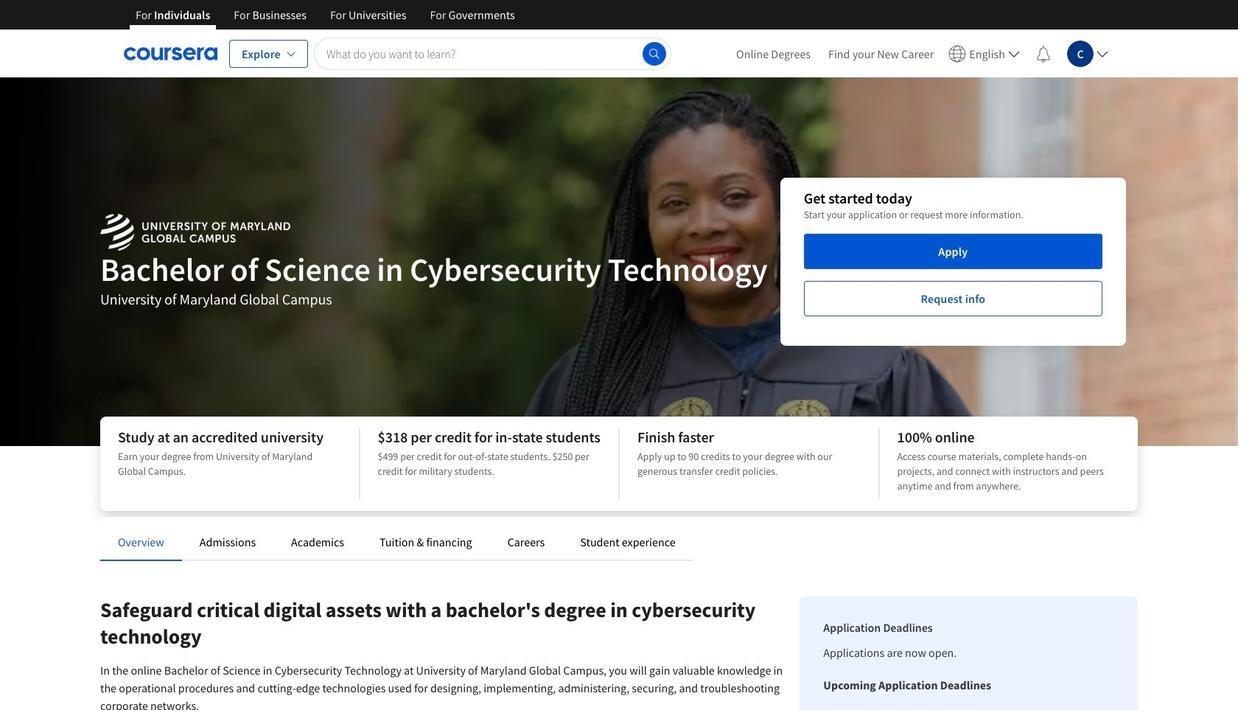 Task type: describe. For each thing, give the bounding box(es) containing it.
coursera image
[[124, 42, 218, 65]]

What do you want to learn? text field
[[314, 37, 672, 70]]



Task type: vqa. For each thing, say whether or not it's contained in the screenshot.
left 2 button
no



Task type: locate. For each thing, give the bounding box(es) containing it.
university of maryland global campus logo image
[[100, 214, 291, 251]]

menu
[[728, 29, 1115, 77]]

banner navigation
[[124, 0, 527, 29]]

None search field
[[314, 37, 672, 70]]



